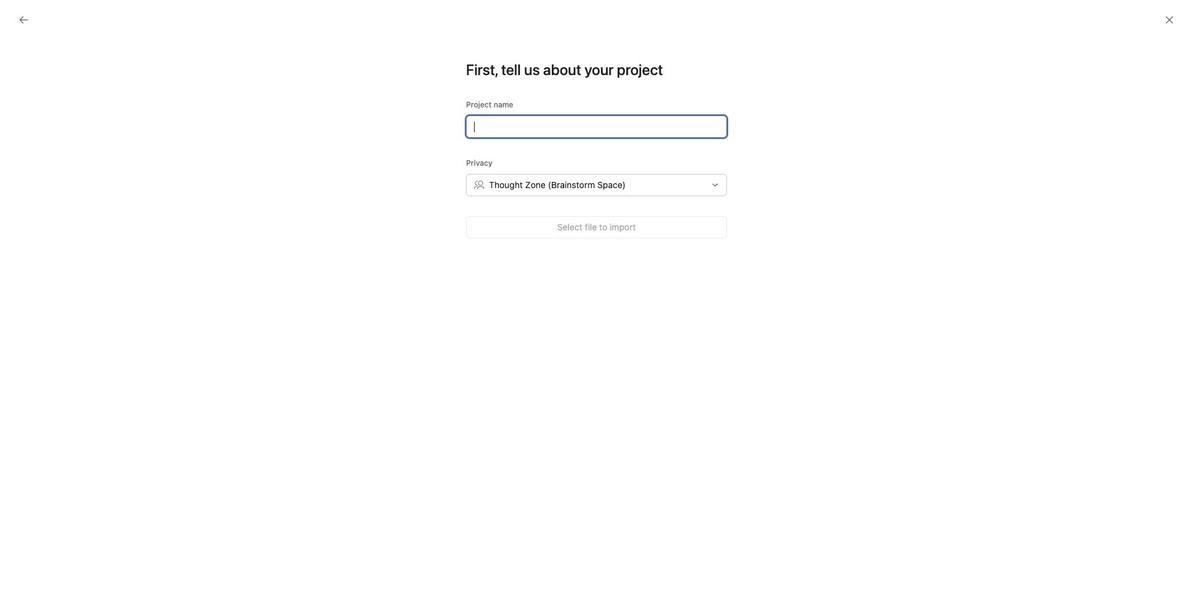 Task type: locate. For each thing, give the bounding box(es) containing it.
hide sidebar image
[[16, 10, 26, 20]]

list item
[[692, 514, 723, 545]]

None text field
[[466, 116, 727, 138]]



Task type: describe. For each thing, give the bounding box(es) containing it.
close image
[[1165, 15, 1175, 25]]

go back image
[[19, 15, 29, 25]]



Task type: vqa. For each thing, say whether or not it's contained in the screenshot.
Close image
yes



